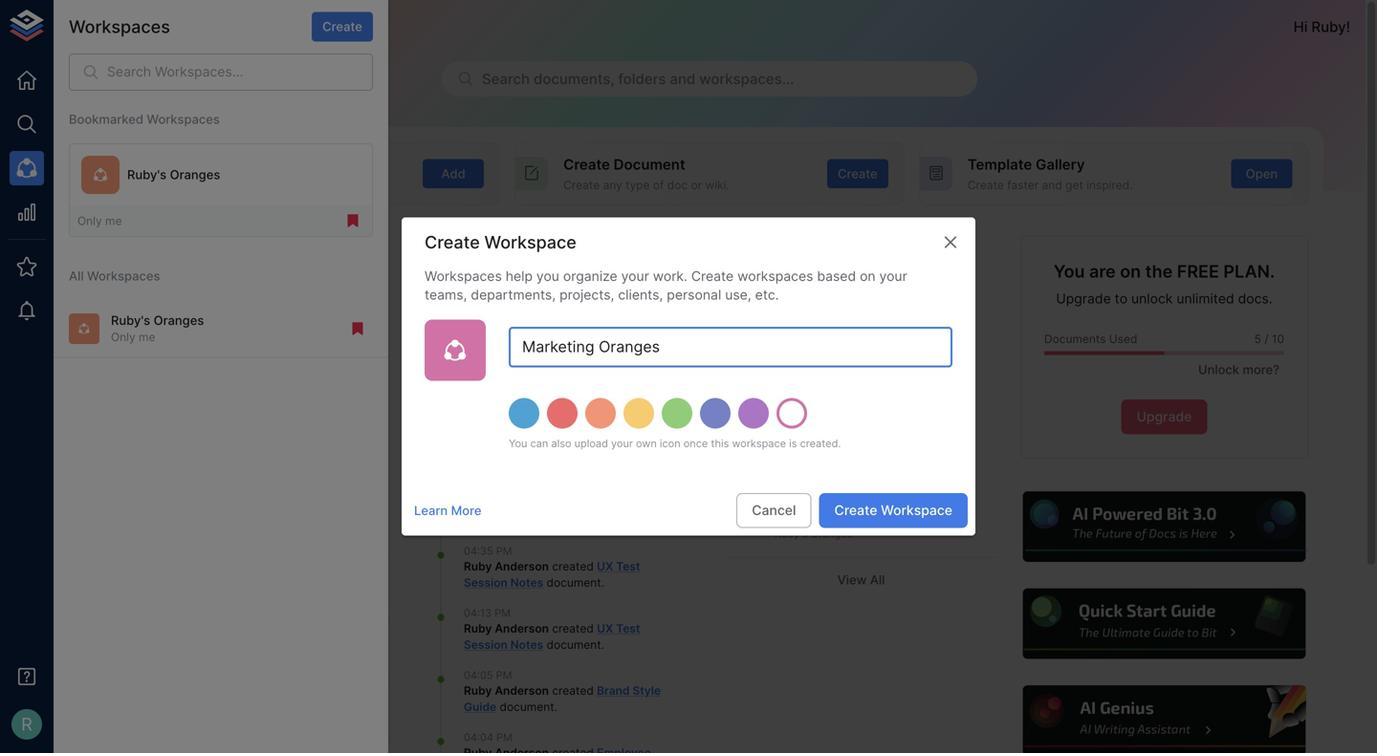 Task type: locate. For each thing, give the bounding box(es) containing it.
document . for 04:05 pm
[[497, 700, 558, 714]]

2 vertical spatial created
[[552, 684, 594, 698]]

2 vertical spatial test
[[616, 622, 640, 636]]

0 vertical spatial ux test session notes link
[[464, 560, 640, 590]]

1 vertical spatial and
[[1042, 178, 1062, 192]]

created for 04:05 pm
[[552, 684, 594, 698]]

oranges down all workspaces
[[154, 313, 204, 328]]

or right "doc"
[[691, 178, 702, 192]]

upgrade
[[1056, 291, 1111, 307], [1137, 409, 1192, 425]]

1 horizontal spatial ruby's oranges
[[775, 528, 853, 541]]

bookmarked workspaces
[[69, 112, 220, 127], [143, 237, 332, 255]]

remove bookmark image
[[344, 213, 362, 230]]

bookmarked workspaces up collaborate
[[69, 112, 220, 127]]

you left are
[[1054, 261, 1085, 282]]

0 vertical spatial bookmarked workspaces
[[69, 112, 220, 127]]

1 created from the top
[[552, 560, 594, 574]]

1 horizontal spatial and
[[1042, 178, 1062, 192]]

1 horizontal spatial only
[[111, 331, 136, 344]]

and right folders
[[670, 70, 696, 88]]

notes up 04:05 pm
[[511, 638, 543, 652]]

0 horizontal spatial create workspace
[[425, 232, 577, 253]]

2 vertical spatial .
[[554, 700, 558, 714]]

session for 04:35 pm
[[464, 576, 508, 590]]

your for teams,
[[621, 268, 649, 284]]

0 vertical spatial help image
[[1021, 489, 1308, 565]]

session
[[824, 509, 871, 524], [464, 576, 508, 590], [464, 638, 508, 652]]

me inside ruby's oranges only me
[[139, 331, 155, 344]]

pm right the 04:13
[[495, 608, 511, 620]]

0 horizontal spatial or
[[225, 178, 236, 192]]

2 ux test session notes link from the top
[[464, 622, 640, 652]]

pm for 04:35 pm
[[496, 545, 512, 558]]

document for 04:13 pm
[[547, 638, 601, 652]]

1 vertical spatial ruby anderson created
[[464, 622, 597, 636]]

2 vertical spatial document .
[[497, 700, 558, 714]]

1 horizontal spatial bookmarked
[[143, 237, 237, 255]]

anderson for 04:05 pm
[[495, 684, 549, 698]]

notes down 04:35 pm
[[511, 576, 543, 590]]

ux test session notes up view
[[775, 509, 910, 524]]

only up all workspaces
[[77, 214, 102, 228]]

1 vertical spatial created
[[552, 622, 594, 636]]

to
[[1115, 291, 1128, 307]]

1 vertical spatial ux test session notes link
[[464, 622, 640, 652]]

1 vertical spatial r
[[21, 714, 32, 735]]

0 vertical spatial create workspace
[[425, 232, 577, 253]]

1 vertical spatial ux test session notes
[[464, 560, 640, 590]]

1 vertical spatial .
[[601, 638, 604, 652]]

3 ruby anderson created from the top
[[464, 684, 597, 698]]

workspaces
[[738, 268, 813, 284]]

2 vertical spatial ux
[[597, 622, 613, 636]]

notes for 04:35 pm
[[511, 576, 543, 590]]

create workspace
[[425, 232, 577, 253], [835, 503, 953, 519]]

anderson for 04:13 pm
[[495, 622, 549, 636]]

of
[[653, 178, 664, 192]]

create workspace up help
[[425, 232, 577, 253]]

1 vertical spatial all
[[870, 573, 885, 588]]

1 vertical spatial help image
[[1021, 586, 1308, 662]]

0 horizontal spatial add
[[159, 156, 187, 173]]

your
[[621, 268, 649, 284], [879, 268, 907, 284], [611, 438, 633, 450]]

and down gallery
[[1042, 178, 1062, 192]]

1 horizontal spatial create workspace
[[835, 503, 953, 519]]

create inside template gallery create faster and get inspired.
[[968, 178, 1004, 192]]

ruby anderson created down 04:35 pm
[[464, 560, 597, 574]]

1 horizontal spatial create button
[[827, 159, 888, 189]]

/
[[1265, 333, 1269, 346]]

2 or from the left
[[691, 178, 702, 192]]

1 vertical spatial document
[[547, 638, 601, 652]]

1 ruby anderson created from the top
[[464, 560, 597, 574]]

your up clients,
[[621, 268, 649, 284]]

1 vertical spatial only
[[111, 331, 136, 344]]

anderson down 04:05 pm
[[495, 684, 549, 698]]

1 vertical spatial ux
[[597, 560, 613, 574]]

1 vertical spatial test
[[616, 560, 640, 574]]

ux test session notes link down 04:35 pm
[[464, 560, 640, 590]]

. for 04:35 pm
[[601, 576, 604, 590]]

ruby's oranges down cancel
[[775, 528, 853, 541]]

2 vertical spatial document
[[500, 700, 554, 714]]

hi
[[1294, 18, 1308, 35]]

pm for 04:05 pm
[[496, 670, 512, 682]]

on inside you are on the free plan. upgrade to unlock unlimited docs.
[[1120, 261, 1141, 282]]

workspace up help
[[484, 232, 577, 253]]

you inside create workspace dialog
[[509, 438, 527, 450]]

ruby anderson created down 04:05 pm
[[464, 684, 597, 698]]

upgrade down are
[[1056, 291, 1111, 307]]

0 horizontal spatial upgrade
[[1056, 291, 1111, 307]]

session for 04:13 pm
[[464, 638, 508, 652]]

anderson down the 04:13 pm
[[495, 622, 549, 636]]

me up all workspaces
[[105, 214, 122, 228]]

ux for 04:13 pm
[[597, 622, 613, 636]]

open
[[1246, 166, 1278, 181]]

pm right "04:05"
[[496, 670, 512, 682]]

brand
[[597, 684, 630, 698]]

2 vertical spatial workspace
[[881, 503, 953, 519]]

2 help image from the top
[[1021, 586, 1308, 662]]

0 vertical spatial ruby's oranges
[[127, 167, 220, 182]]

test for 04:13 pm
[[616, 622, 640, 636]]

!
[[1346, 18, 1350, 35]]

pm
[[496, 545, 512, 558], [495, 608, 511, 620], [496, 670, 512, 682], [496, 732, 512, 744]]

add inside button
[[441, 166, 466, 181]]

workspace up make
[[191, 156, 269, 173]]

1 vertical spatial ruby's oranges
[[775, 528, 853, 541]]

Search Workspaces... text field
[[107, 54, 373, 91]]

add inside add workspace collaborate or make it private.
[[159, 156, 187, 173]]

hi ruby !
[[1294, 18, 1350, 35]]

0 vertical spatial ux
[[775, 509, 792, 524]]

notes for 04:13 pm
[[511, 638, 543, 652]]

0 horizontal spatial all
[[69, 269, 84, 284]]

0 horizontal spatial create button
[[312, 12, 373, 41]]

anderson down 04:35 pm
[[495, 560, 549, 574]]

1 vertical spatial you
[[509, 438, 527, 450]]

1 horizontal spatial upgrade
[[1137, 409, 1192, 425]]

your right based
[[879, 268, 907, 284]]

0 vertical spatial workspace
[[191, 156, 269, 173]]

2 vertical spatial ruby anderson created
[[464, 684, 597, 698]]

0 horizontal spatial me
[[105, 214, 122, 228]]

add
[[159, 156, 187, 173], [441, 166, 466, 181]]

ruby's inside ruby's oranges only me
[[111, 313, 150, 328]]

or left make
[[225, 178, 236, 192]]

documents used
[[1044, 333, 1138, 346]]

me
[[105, 214, 122, 228], [139, 331, 155, 344]]

once
[[684, 438, 708, 450]]

ux test session notes for 04:35 pm
[[464, 560, 640, 590]]

create
[[322, 19, 362, 34], [563, 156, 610, 173], [838, 166, 878, 181], [563, 178, 600, 192], [968, 178, 1004, 192], [425, 232, 480, 253], [691, 268, 734, 284], [835, 503, 877, 519]]

0 horizontal spatial ruby's oranges
[[127, 167, 220, 182]]

04:13 pm
[[464, 608, 511, 620]]

organize
[[563, 268, 618, 284]]

and inside button
[[670, 70, 696, 88]]

private.
[[282, 178, 323, 192]]

ux test session notes link up brand style guide
[[464, 622, 640, 652]]

session up view
[[824, 509, 871, 524]]

1 horizontal spatial add
[[441, 166, 466, 181]]

or inside add workspace collaborate or make it private.
[[225, 178, 236, 192]]

anderson
[[495, 560, 549, 574], [495, 622, 549, 636], [495, 684, 549, 698]]

only down all workspaces
[[111, 331, 136, 344]]

0 vertical spatial bookmarked
[[69, 112, 143, 127]]

0 horizontal spatial bookmarked
[[69, 112, 143, 127]]

0 vertical spatial ruby anderson created
[[464, 560, 597, 574]]

0 vertical spatial create button
[[312, 12, 373, 41]]

1 vertical spatial anderson
[[495, 622, 549, 636]]

2 vertical spatial notes
[[511, 638, 543, 652]]

2 ruby anderson created from the top
[[464, 622, 597, 636]]

you left can
[[509, 438, 527, 450]]

0 vertical spatial test
[[795, 509, 821, 524]]

test for 04:35 pm
[[616, 560, 640, 574]]

document for 04:35 pm
[[547, 576, 601, 590]]

projects,
[[560, 287, 614, 303]]

1 help image from the top
[[1021, 489, 1308, 565]]

1 horizontal spatial me
[[139, 331, 155, 344]]

cancel
[[752, 503, 796, 519]]

2 vertical spatial session
[[464, 638, 508, 652]]

0 vertical spatial r
[[76, 18, 85, 35]]

pm right 04:04
[[496, 732, 512, 744]]

0 horizontal spatial workspace
[[191, 156, 269, 173]]

1 vertical spatial session
[[464, 576, 508, 590]]

1 vertical spatial bookmarked workspaces
[[143, 237, 332, 255]]

0 horizontal spatial and
[[670, 70, 696, 88]]

3 anderson from the top
[[495, 684, 549, 698]]

workspaces...
[[699, 70, 794, 88]]

notes up the view all
[[874, 509, 910, 524]]

or
[[225, 178, 236, 192], [691, 178, 702, 192]]

ruby for 04:13 pm
[[464, 622, 492, 636]]

0 horizontal spatial on
[[860, 268, 876, 284]]

ux test session notes
[[775, 509, 910, 524], [464, 560, 640, 590], [464, 622, 640, 652]]

bookmarked workspaces down make
[[143, 237, 332, 255]]

can
[[530, 438, 548, 450]]

3 created from the top
[[552, 684, 594, 698]]

you for are
[[1054, 261, 1085, 282]]

1 vertical spatial document .
[[543, 638, 604, 652]]

2 vertical spatial ux test session notes
[[464, 622, 640, 652]]

2 vertical spatial anderson
[[495, 684, 549, 698]]

1 vertical spatial create workspace
[[835, 503, 953, 519]]

1 anderson from the top
[[495, 560, 549, 574]]

and
[[670, 70, 696, 88], [1042, 178, 1062, 192]]

you for can
[[509, 438, 527, 450]]

0 horizontal spatial r
[[21, 714, 32, 735]]

cancel button
[[737, 494, 812, 528]]

style
[[633, 684, 661, 698]]

1 vertical spatial me
[[139, 331, 155, 344]]

all inside view all button
[[870, 573, 885, 588]]

2 created from the top
[[552, 622, 594, 636]]

0 vertical spatial anderson
[[495, 560, 549, 574]]

04:04
[[464, 732, 493, 744]]

test
[[795, 509, 821, 524], [616, 560, 640, 574], [616, 622, 640, 636]]

workspace up the view all
[[881, 503, 953, 519]]

your left own
[[611, 438, 633, 450]]

all right view
[[870, 573, 885, 588]]

create button
[[312, 12, 373, 41], [827, 159, 888, 189]]

0 vertical spatial and
[[670, 70, 696, 88]]

unlock more? button
[[1188, 355, 1284, 385]]

0 vertical spatial document .
[[543, 576, 604, 590]]

ruby's oranges left make
[[127, 167, 220, 182]]

brand style guide link
[[464, 684, 661, 714]]

1 horizontal spatial on
[[1120, 261, 1141, 282]]

you
[[1054, 261, 1085, 282], [509, 438, 527, 450]]

own
[[636, 438, 657, 450]]

more
[[451, 503, 482, 518]]

use,
[[725, 287, 752, 303]]

ruby anderson created down the 04:13 pm
[[464, 622, 597, 636]]

document .
[[543, 576, 604, 590], [543, 638, 604, 652], [497, 700, 558, 714]]

you inside you are on the free plan. upgrade to unlock unlimited docs.
[[1054, 261, 1085, 282]]

ux
[[775, 509, 792, 524], [597, 560, 613, 574], [597, 622, 613, 636]]

1 vertical spatial workspace
[[484, 232, 577, 253]]

ux test session notes link
[[464, 560, 640, 590], [464, 622, 640, 652]]

me down all workspaces
[[139, 331, 155, 344]]

1 horizontal spatial or
[[691, 178, 702, 192]]

1 horizontal spatial you
[[1054, 261, 1085, 282]]

gallery
[[1036, 156, 1085, 173]]

0 vertical spatial .
[[601, 576, 604, 590]]

created for 04:13 pm
[[552, 622, 594, 636]]

2 anderson from the top
[[495, 622, 549, 636]]

2 horizontal spatial workspace
[[881, 503, 953, 519]]

ux test session notes up brand style guide
[[464, 622, 640, 652]]

on right based
[[860, 268, 876, 284]]

pm for 04:13 pm
[[495, 608, 511, 620]]

1 vertical spatial ruby's
[[111, 313, 150, 328]]

search documents, folders and workspaces... button
[[442, 61, 977, 97]]

pm right 04:35 at the left
[[496, 545, 512, 558]]

session up the 04:13 pm
[[464, 576, 508, 590]]

upgrade inside you are on the free plan. upgrade to unlock unlimited docs.
[[1056, 291, 1111, 307]]

0 horizontal spatial only
[[77, 214, 102, 228]]

1 ux test session notes link from the top
[[464, 560, 640, 590]]

04:04 pm
[[464, 732, 512, 744]]

1 vertical spatial upgrade
[[1137, 409, 1192, 425]]

upgrade down unlock more? button
[[1137, 409, 1192, 425]]

0 vertical spatial upgrade
[[1056, 291, 1111, 307]]

view all
[[837, 573, 885, 588]]

1 or from the left
[[225, 178, 236, 192]]

oranges
[[138, 18, 197, 35], [170, 167, 220, 182], [154, 313, 204, 328], [811, 528, 853, 541]]

all down only me
[[69, 269, 84, 284]]

1 vertical spatial notes
[[511, 576, 543, 590]]

0 horizontal spatial you
[[509, 438, 527, 450]]

1 horizontal spatial all
[[870, 573, 885, 588]]

create workspace button
[[819, 494, 968, 528]]

1 horizontal spatial r
[[76, 18, 85, 35]]

ux test session notes down 04:35 pm
[[464, 560, 640, 590]]

0 vertical spatial all
[[69, 269, 84, 284]]

on right are
[[1120, 261, 1141, 282]]

2 vertical spatial help image
[[1021, 683, 1308, 754]]

all workspaces
[[69, 269, 160, 284]]

ux test session notes link for 04:13 pm
[[464, 622, 640, 652]]

0 vertical spatial you
[[1054, 261, 1085, 282]]

0 vertical spatial created
[[552, 560, 594, 574]]

0 vertical spatial document
[[547, 576, 601, 590]]

help image
[[1021, 489, 1308, 565], [1021, 586, 1308, 662], [1021, 683, 1308, 754]]

template
[[968, 156, 1032, 173]]

create workspace up the view all
[[835, 503, 953, 519]]

add button
[[423, 159, 484, 189]]

plan.
[[1224, 261, 1275, 282]]

session up 04:05 pm
[[464, 638, 508, 652]]

only
[[77, 214, 102, 228], [111, 331, 136, 344]]

0 vertical spatial ux test session notes
[[775, 509, 910, 524]]



Task type: describe. For each thing, give the bounding box(es) containing it.
1 horizontal spatial workspace
[[484, 232, 577, 253]]

oranges up view
[[811, 528, 853, 541]]

0 vertical spatial only
[[77, 214, 102, 228]]

Marketing Team, Project X, Personal, etc. text field
[[509, 328, 953, 368]]

it
[[272, 178, 279, 192]]

upgrade inside button
[[1137, 409, 1192, 425]]

04:13
[[464, 608, 492, 620]]

unlimited
[[1177, 291, 1234, 307]]

ruby's oranges only me
[[111, 313, 204, 344]]

unlock more?
[[1198, 362, 1280, 377]]

are
[[1089, 261, 1116, 282]]

unlock
[[1131, 291, 1173, 307]]

pm for 04:04 pm
[[496, 732, 512, 744]]

you can also upload your own icon once this workspace is created.
[[509, 438, 841, 450]]

create inside button
[[835, 503, 877, 519]]

faster
[[1007, 178, 1039, 192]]

create workspace dialog
[[402, 218, 976, 536]]

type
[[626, 178, 650, 192]]

1 vertical spatial bookmarked
[[143, 237, 237, 255]]

documents
[[1044, 333, 1106, 346]]

get
[[1066, 178, 1083, 192]]

upload
[[574, 438, 608, 450]]

only me
[[77, 214, 122, 228]]

any
[[603, 178, 622, 192]]

view all button
[[725, 566, 998, 595]]

5 / 10
[[1254, 333, 1284, 346]]

workspace inside add workspace collaborate or make it private.
[[191, 156, 269, 173]]

10
[[1272, 333, 1284, 346]]

open button
[[1231, 159, 1293, 189]]

view
[[837, 573, 867, 588]]

on inside the workspaces help you organize your work. create workspaces based on your teams, departments, projects, clients, personal use, etc.
[[860, 268, 876, 284]]

used
[[1109, 333, 1138, 346]]

ruby for 04:05 pm
[[464, 684, 492, 698]]

created for 04:35 pm
[[552, 560, 594, 574]]

document . for 04:13 pm
[[543, 638, 604, 652]]

document
[[614, 156, 685, 173]]

guide
[[464, 700, 497, 714]]

unlock
[[1198, 362, 1240, 377]]

more?
[[1243, 362, 1280, 377]]

template gallery create faster and get inspired.
[[968, 156, 1133, 192]]

doc
[[667, 178, 688, 192]]

. for 04:13 pm
[[601, 638, 604, 652]]

. for 04:05 pm
[[554, 700, 558, 714]]

add for add
[[441, 166, 466, 181]]

ruby anderson created for 04:13 pm
[[464, 622, 597, 636]]

this
[[711, 438, 729, 450]]

workspace
[[732, 438, 786, 450]]

teams,
[[425, 287, 467, 303]]

etc.
[[755, 287, 779, 303]]

add workspace collaborate or make it private.
[[159, 156, 323, 192]]

you are on the free plan. upgrade to unlock unlimited docs.
[[1054, 261, 1275, 307]]

remove bookmark image
[[349, 320, 366, 338]]

document . for 04:35 pm
[[543, 576, 604, 590]]

ux test session notes link for 04:35 pm
[[464, 560, 640, 590]]

document for 04:05 pm
[[500, 700, 554, 714]]

and inside template gallery create faster and get inspired.
[[1042, 178, 1062, 192]]

folders
[[618, 70, 666, 88]]

created.
[[800, 438, 841, 450]]

or inside create document create any type of doc or wiki.
[[691, 178, 702, 192]]

is
[[789, 438, 797, 450]]

upgrade button
[[1121, 400, 1207, 435]]

5
[[1254, 333, 1261, 346]]

brand style guide
[[464, 684, 661, 714]]

04:05 pm
[[464, 670, 512, 682]]

ux test session notes for 04:13 pm
[[464, 622, 640, 652]]

workspaces help you organize your work. create workspaces based on your teams, departments, projects, clients, personal use, etc.
[[425, 268, 907, 303]]

free
[[1177, 261, 1219, 282]]

documents,
[[534, 70, 615, 88]]

learn more
[[414, 503, 482, 518]]

your for created.
[[611, 438, 633, 450]]

3 help image from the top
[[1021, 683, 1308, 754]]

docs.
[[1238, 291, 1273, 307]]

you
[[536, 268, 559, 284]]

create workspace inside button
[[835, 503, 953, 519]]

04:35
[[464, 545, 493, 558]]

r button
[[6, 704, 48, 746]]

icon
[[660, 438, 681, 450]]

0 vertical spatial session
[[824, 509, 871, 524]]

workspace inside button
[[881, 503, 953, 519]]

anderson for 04:35 pm
[[495, 560, 549, 574]]

search
[[482, 70, 530, 88]]

the
[[1145, 261, 1173, 282]]

personal
[[667, 287, 721, 303]]

work.
[[653, 268, 688, 284]]

based
[[817, 268, 856, 284]]

departments,
[[471, 287, 556, 303]]

only inside ruby's oranges only me
[[111, 331, 136, 344]]

oranges up search workspaces... "text box"
[[138, 18, 197, 35]]

create inside the workspaces help you organize your work. create workspaces based on your teams, departments, projects, clients, personal use, etc.
[[691, 268, 734, 284]]

04:05
[[464, 670, 493, 682]]

ux for 04:35 pm
[[597, 560, 613, 574]]

oranges left make
[[170, 167, 220, 182]]

ruby anderson created for 04:05 pm
[[464, 684, 597, 698]]

workspaces inside the workspaces help you organize your work. create workspaces based on your teams, departments, projects, clients, personal use, etc.
[[425, 268, 502, 284]]

ruby for 04:35 pm
[[464, 560, 492, 574]]

inspired.
[[1087, 178, 1133, 192]]

clients,
[[618, 287, 663, 303]]

ruby oranges
[[99, 18, 197, 35]]

0 vertical spatial notes
[[874, 509, 910, 524]]

04:35 pm
[[464, 545, 512, 558]]

0 vertical spatial me
[[105, 214, 122, 228]]

ruby anderson created for 04:35 pm
[[464, 560, 597, 574]]

wiki.
[[705, 178, 729, 192]]

help
[[506, 268, 533, 284]]

2 vertical spatial ruby's
[[775, 528, 808, 541]]

0 vertical spatial ruby's
[[127, 167, 167, 182]]

add for add workspace collaborate or make it private.
[[159, 156, 187, 173]]

create document create any type of doc or wiki.
[[563, 156, 729, 192]]

1 vertical spatial create button
[[827, 159, 888, 189]]

make
[[239, 178, 269, 192]]

also
[[551, 438, 571, 450]]

collaborate
[[159, 178, 222, 192]]

learn more button
[[409, 496, 486, 526]]

oranges inside ruby's oranges only me
[[154, 313, 204, 328]]

today
[[433, 505, 470, 520]]

r inside button
[[21, 714, 32, 735]]



Task type: vqa. For each thing, say whether or not it's contained in the screenshot.
Create Workspace dialog
yes



